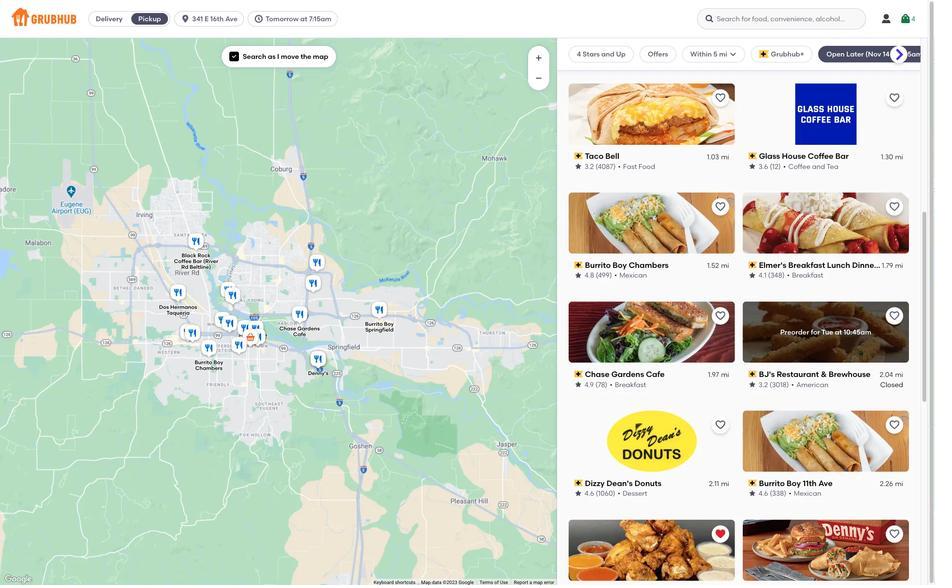 Task type: locate. For each thing, give the bounding box(es) containing it.
fat shack image
[[248, 327, 267, 349]]

3.2 (4087)
[[585, 162, 616, 170]]

4 up 7:15am)
[[912, 15, 916, 23]]

chase right insomnia cookies image
[[280, 325, 296, 332]]

1 4.6 from the left
[[585, 489, 594, 498]]

2 vertical spatial at
[[835, 328, 842, 336]]

• for taco bell
[[618, 162, 621, 170]]

0 horizontal spatial 4.6
[[585, 489, 594, 498]]

search as i move the map
[[243, 52, 328, 61]]

chambers down the burrito boy chambers icon at the bottom left
[[195, 365, 223, 372]]

eugene
[[836, 42, 865, 52], [883, 260, 911, 270]]

plus icon image
[[534, 53, 544, 63]]

burrito inside burrito boy chambers denny's
[[195, 359, 212, 366]]

chase up "4.9 (78)"
[[585, 369, 610, 379]]

0 horizontal spatial • dessert
[[618, 489, 648, 498]]

breakfast left lunch
[[789, 260, 826, 270]]

gardens
[[298, 325, 320, 332], [612, 369, 644, 379]]

svg image
[[881, 13, 893, 25], [900, 13, 912, 25], [181, 14, 190, 24], [254, 14, 264, 24], [705, 14, 715, 24], [730, 50, 737, 58]]

star icon image for burrito boy chambers
[[575, 272, 582, 279]]

subscription pass image for burrito boy
[[575, 44, 583, 50]]

save this restaurant button for taco bell
[[712, 89, 730, 107]]

• right (78)
[[610, 380, 613, 389]]

1 horizontal spatial 3.2
[[759, 380, 768, 389]]

burrito
[[585, 42, 611, 52], [585, 260, 611, 270], [365, 321, 383, 328], [195, 359, 212, 366], [759, 479, 785, 488]]

star icon image left the 4.7
[[749, 53, 757, 61]]

1 vertical spatial • breakfast
[[610, 380, 646, 389]]

save this restaurant button for chase gardens cafe
[[712, 307, 730, 325]]

cafe down chase gardens cafe image
[[293, 331, 306, 338]]

dessert for doughnut
[[793, 53, 817, 61]]

0 vertical spatial chase gardens cafe
[[280, 325, 320, 338]]

american
[[797, 380, 829, 389]]

4.8 for burrito boy
[[585, 53, 594, 61]]

• down burrito boy 11th ave
[[789, 489, 792, 498]]

2.04 mi
[[880, 371, 904, 379]]

proceed to checkout button
[[693, 347, 822, 364]]

save this restaurant button for burrito boy 11th ave
[[886, 417, 904, 434]]

dizzy
[[585, 479, 605, 488]]

0 vertical spatial eugene
[[836, 42, 865, 52]]

0 horizontal spatial ave
[[225, 15, 238, 23]]

donuts
[[635, 479, 662, 488]]

0 vertical spatial ave
[[225, 15, 238, 23]]

0 vertical spatial • dessert
[[788, 53, 817, 61]]

• dessert for dean's
[[618, 489, 648, 498]]

coffee down glass house coffee bar
[[789, 162, 811, 170]]

subscription pass image for voodoo doughnut – eugene
[[749, 44, 757, 50]]

0 horizontal spatial bar
[[193, 258, 202, 265]]

star icon image for burrito boy
[[575, 53, 582, 61]]

1 vertical spatial ave
[[819, 479, 833, 488]]

bj's restaurant & brewhouse image
[[219, 281, 238, 302]]

3.2 down the taco
[[585, 162, 594, 170]]

taqueria
[[167, 310, 190, 316]]

e
[[205, 15, 209, 23]]

boy inside dos hermanos taqueria burrito boy springfield
[[384, 321, 394, 328]]

burrito for burrito boy 11th ave
[[759, 479, 785, 488]]

tue
[[822, 328, 834, 336]]

subscription pass image for glass house coffee bar
[[749, 153, 757, 159]]

• for burrito boy 11th ave
[[789, 489, 792, 498]]

svg image left "341"
[[181, 14, 190, 24]]

• for dizzy dean's donuts
[[618, 489, 621, 498]]

2 vertical spatial mexican
[[794, 489, 822, 498]]

4 left stars
[[577, 50, 581, 58]]

star icon image left stars
[[575, 53, 582, 61]]

coffee for black rock coffee bar (river rd beltline)
[[174, 258, 192, 265]]

star icon image left 4.8 (499)
[[575, 272, 582, 279]]

2.26 mi
[[880, 480, 904, 488]]

• mexican down burrito boy chambers at top
[[615, 271, 647, 280]]

• left fast
[[618, 162, 621, 170]]

0 horizontal spatial dessert
[[623, 489, 648, 498]]

black
[[182, 252, 196, 259]]

0 horizontal spatial 4
[[577, 50, 581, 58]]

chambers for burrito boy chambers denny's
[[195, 365, 223, 372]]

cafe down chase gardens cafe logo
[[646, 369, 665, 379]]

coffee left rock
[[174, 258, 192, 265]]

dos
[[159, 304, 169, 311]]

0 vertical spatial gardens
[[298, 325, 320, 332]]

0 vertical spatial save this restaurant image
[[715, 201, 727, 213]]

1 horizontal spatial gardens
[[612, 369, 644, 379]]

0 horizontal spatial and
[[602, 50, 615, 58]]

• coffee and tea
[[784, 162, 839, 170]]

1 vertical spatial • mexican
[[615, 271, 647, 280]]

1 horizontal spatial chase
[[585, 369, 610, 379]]

subscription pass image left burrito boy chambers at top
[[575, 262, 583, 269]]

0 horizontal spatial chase gardens cafe
[[280, 325, 320, 338]]

open
[[827, 50, 845, 58]]

chase gardens cafe up denny's icon
[[280, 325, 320, 338]]

4 inside button
[[912, 15, 916, 23]]

svg image inside 341 e 16th ave button
[[181, 14, 190, 24]]

4.8 for burrito boy chambers
[[585, 271, 594, 280]]

move
[[281, 52, 299, 61]]

coffee inside black rock coffee bar (river rd beltline)
[[174, 258, 192, 265]]

bar up tea
[[836, 151, 849, 161]]

taco bell logo image
[[569, 83, 735, 145]]

glass house coffee bar logo image
[[796, 83, 857, 145]]

1 horizontal spatial bar
[[836, 151, 849, 161]]

save this restaurant image for elmer's breakfast lunch dinner- eugene
[[889, 201, 901, 213]]

1 horizontal spatial • breakfast
[[787, 271, 824, 280]]

bar left (river
[[193, 258, 202, 265]]

• down restaurant
[[792, 380, 794, 389]]

0 vertical spatial 4
[[912, 15, 916, 23]]

0 horizontal spatial 3.2
[[585, 162, 594, 170]]

2 vertical spatial subscription pass image
[[575, 480, 583, 487]]

boy inside burrito boy chambers denny's
[[214, 359, 223, 366]]

burrito for burrito boy
[[585, 42, 611, 52]]

within 5 mi
[[691, 50, 728, 58]]

• right (1611)
[[788, 53, 791, 61]]

star icon image left 4.1
[[749, 272, 757, 279]]

burrito boy
[[585, 42, 627, 52]]

4.8
[[585, 53, 594, 61], [585, 271, 594, 280]]

search
[[243, 52, 266, 61]]

0 vertical spatial coffee
[[808, 151, 834, 161]]

elmer's breakfast lunch dinner- eugene logo image
[[743, 193, 909, 254]]

4 for 4 stars and up
[[577, 50, 581, 58]]

4.8 left (1518)
[[585, 53, 594, 61]]

0 vertical spatial bar
[[836, 151, 849, 161]]

1 4.8 from the top
[[585, 53, 594, 61]]

0 vertical spatial and
[[602, 50, 615, 58]]

star icon image
[[575, 53, 582, 61], [749, 53, 757, 61], [575, 163, 582, 170], [749, 163, 757, 170], [575, 272, 582, 279], [749, 272, 757, 279], [575, 381, 582, 388], [749, 381, 757, 388], [575, 490, 582, 498], [749, 490, 757, 498]]

4.6 down dizzy
[[585, 489, 594, 498]]

mexican for burrito boy 11th ave
[[794, 489, 822, 498]]

at right '14'
[[892, 50, 899, 58]]

chase gardens cafe up (78)
[[585, 369, 665, 379]]

bar inside black rock coffee bar (river rd beltline)
[[193, 258, 202, 265]]

breakfast down elmer's breakfast lunch dinner- eugene
[[792, 271, 824, 280]]

11th
[[803, 479, 817, 488]]

ave right 16th
[[225, 15, 238, 23]]

0 vertical spatial 3.2
[[585, 162, 594, 170]]

save this restaurant image
[[715, 201, 727, 213], [715, 310, 727, 322], [889, 529, 901, 540]]

1 horizontal spatial chambers
[[629, 260, 669, 270]]

minus icon image
[[534, 73, 544, 83]]

4.8 left (499)
[[585, 271, 594, 280]]

star icon image left 3.6
[[749, 163, 757, 170]]

1 horizontal spatial and
[[812, 162, 825, 170]]

mexican down burrito boy chambers at top
[[620, 271, 647, 280]]

save this restaurant image for burrito boy chambers
[[715, 201, 727, 213]]

save this restaurant image
[[715, 92, 727, 104], [889, 92, 901, 104], [889, 201, 901, 213], [889, 310, 901, 322], [715, 419, 727, 431], [889, 419, 901, 431]]

elmer's breakfast lunch dinner- eugene image
[[223, 286, 242, 307]]

• for glass house coffee bar
[[784, 162, 786, 170]]

save this restaurant button for dizzy dean's donuts
[[712, 417, 730, 434]]

mexican for burrito boy chambers
[[620, 271, 647, 280]]

1 vertical spatial chambers
[[195, 365, 223, 372]]

0 horizontal spatial cafe
[[293, 331, 306, 338]]

• breakfast for breakfast
[[787, 271, 824, 280]]

save this restaurant button for bj's restaurant & brewhouse
[[886, 307, 904, 325]]

star icon image left 4.9
[[575, 381, 582, 388]]

mexican
[[621, 53, 649, 61], [620, 271, 647, 280], [794, 489, 822, 498]]

• right (348)
[[787, 271, 790, 280]]

1 horizontal spatial dessert
[[793, 53, 817, 61]]

1 vertical spatial breakfast
[[792, 271, 824, 280]]

save this restaurant image for dizzy dean's donuts
[[715, 419, 727, 431]]

• mexican down 11th
[[789, 489, 822, 498]]

1 vertical spatial mexican
[[620, 271, 647, 280]]

0 horizontal spatial • breakfast
[[610, 380, 646, 389]]

0 vertical spatial • mexican
[[616, 53, 649, 61]]

1 vertical spatial • dessert
[[618, 489, 648, 498]]

denny's logo image
[[743, 520, 909, 581]]

burrito boy chambers
[[585, 260, 669, 270]]

4.6 for dizzy dean's donuts
[[585, 489, 594, 498]]

0.56 mi
[[880, 43, 904, 52]]

0 horizontal spatial at
[[300, 15, 308, 23]]

• breakfast right (78)
[[610, 380, 646, 389]]

ave right 11th
[[819, 479, 833, 488]]

0 horizontal spatial eugene
[[836, 42, 865, 52]]

chambers inside burrito boy chambers denny's
[[195, 365, 223, 372]]

and left tea
[[812, 162, 825, 170]]

0 vertical spatial mexican
[[621, 53, 649, 61]]

up
[[616, 50, 626, 58]]

dessert
[[793, 53, 817, 61], [623, 489, 648, 498]]

1 vertical spatial and
[[812, 162, 825, 170]]

2 vertical spatial coffee
[[174, 258, 192, 265]]

breakfast for cafe
[[615, 380, 646, 389]]

1 horizontal spatial 4.6
[[759, 489, 769, 498]]

0 horizontal spatial chase
[[280, 325, 296, 332]]

• mexican right (1518)
[[616, 53, 649, 61]]

star icon image left "4.6 (1060)"
[[575, 490, 582, 498]]

1 vertical spatial cafe
[[646, 369, 665, 379]]

subscription pass image
[[575, 44, 583, 50], [749, 44, 757, 50], [575, 153, 583, 159], [749, 153, 757, 159], [749, 262, 757, 269], [575, 371, 583, 378], [749, 480, 757, 487]]

2 vertical spatial • mexican
[[789, 489, 822, 498]]

7:15am)
[[900, 50, 925, 58]]

mi for voodoo doughnut – eugene
[[895, 43, 904, 52]]

closed
[[881, 380, 904, 389]]

• for chase gardens cafe
[[610, 380, 613, 389]]

coffee for glass house coffee bar
[[808, 151, 834, 161]]

taco
[[585, 151, 604, 161]]

• right (1518)
[[616, 53, 619, 61]]

gardens inside chase gardens cafe
[[298, 325, 320, 332]]

save this restaurant button
[[712, 89, 730, 107], [886, 89, 904, 107], [712, 198, 730, 216], [886, 198, 904, 216], [712, 307, 730, 325], [886, 307, 904, 325], [712, 417, 730, 434], [886, 417, 904, 434], [886, 526, 904, 543]]

4 stars and up
[[577, 50, 626, 58]]

2 4.6 from the left
[[759, 489, 769, 498]]

1 vertical spatial chase
[[585, 369, 610, 379]]

burrito boy chambers image
[[199, 339, 219, 360]]

eugene right dinner-
[[883, 260, 911, 270]]

star icon image left 4.6 (338)
[[749, 490, 757, 498]]

4.6 left the (338)
[[759, 489, 769, 498]]

0 horizontal spatial gardens
[[298, 325, 320, 332]]

• dessert down dizzy dean's donuts
[[618, 489, 648, 498]]

1 vertical spatial dessert
[[623, 489, 648, 498]]

341 e 16th ave
[[192, 15, 238, 23]]

dinner-
[[853, 260, 881, 270]]

• down dean's
[[618, 489, 621, 498]]

0 horizontal spatial chambers
[[195, 365, 223, 372]]

saved restaurant image
[[715, 529, 727, 540]]

cafe
[[293, 331, 306, 338], [646, 369, 665, 379]]

and for up
[[602, 50, 615, 58]]

boy for burrito boy
[[613, 42, 627, 52]]

svg image left 4 button
[[881, 13, 893, 25]]

star icon image for burrito boy 11th ave
[[749, 490, 757, 498]]

burrito boy chambers logo image
[[569, 193, 735, 254]]

1 vertical spatial save this restaurant image
[[715, 310, 727, 322]]

ave for burrito boy 11th ave
[[819, 479, 833, 488]]

dizzy dean's donuts
[[585, 479, 662, 488]]

1 vertical spatial subscription pass image
[[749, 371, 757, 378]]

dizzy dean's donuts logo image
[[607, 411, 697, 472]]

svg image right "0.52 mi"
[[730, 50, 737, 58]]

• breakfast
[[787, 271, 824, 280], [610, 380, 646, 389]]

and left up
[[602, 50, 615, 58]]

mi for bj's restaurant & brewhouse
[[895, 371, 904, 379]]

mi for burrito boy 11th ave
[[895, 480, 904, 488]]

bell
[[606, 151, 620, 161]]

• right '(12)' in the right top of the page
[[784, 162, 786, 170]]

2 horizontal spatial at
[[892, 50, 899, 58]]

• dessert down doughnut
[[788, 53, 817, 61]]

1 horizontal spatial eugene
[[883, 260, 911, 270]]

• dessert for doughnut
[[788, 53, 817, 61]]

1 horizontal spatial • dessert
[[788, 53, 817, 61]]

2 4.8 from the top
[[585, 271, 594, 280]]

2 vertical spatial save this restaurant image
[[889, 529, 901, 540]]

breakfast
[[789, 260, 826, 270], [792, 271, 824, 280], [615, 380, 646, 389]]

grubhub plus flag logo image
[[760, 50, 769, 58]]

bj's
[[759, 369, 775, 379]]

coffee up '• coffee and tea'
[[808, 151, 834, 161]]

3.2 down bj's
[[759, 380, 768, 389]]

• breakfast right (348)
[[787, 271, 824, 280]]

0 vertical spatial at
[[300, 15, 308, 23]]

restaurant
[[777, 369, 819, 379]]

later
[[847, 50, 864, 58]]

0 vertical spatial subscription pass image
[[575, 262, 583, 269]]

springfield
[[365, 327, 394, 333]]

•
[[616, 53, 619, 61], [788, 53, 791, 61], [618, 162, 621, 170], [784, 162, 786, 170], [615, 271, 617, 280], [787, 271, 790, 280], [610, 380, 613, 389], [792, 380, 794, 389], [618, 489, 621, 498], [789, 489, 792, 498]]

chase gardens cafe
[[280, 325, 320, 338], [585, 369, 665, 379]]

mexican down 11th
[[794, 489, 822, 498]]

(499)
[[596, 271, 612, 280]]

the meltdown image
[[309, 350, 328, 371]]

dessert down dizzy dean's donuts
[[623, 489, 648, 498]]

0 vertical spatial dessert
[[793, 53, 817, 61]]

• right (499)
[[615, 271, 617, 280]]

1 vertical spatial bar
[[193, 258, 202, 265]]

ave inside button
[[225, 15, 238, 23]]

breakfast right (78)
[[615, 380, 646, 389]]

1 vertical spatial gardens
[[612, 369, 644, 379]]

voodoo doughnut – eugene image
[[236, 319, 255, 340]]

0 vertical spatial chambers
[[629, 260, 669, 270]]

at right 'tue'
[[835, 328, 842, 336]]

dessert down doughnut
[[793, 53, 817, 61]]

subscription pass image for burrito boy chambers
[[575, 262, 583, 269]]

3.6
[[759, 162, 769, 170]]

at inside button
[[300, 15, 308, 23]]

341 e 16th ave button
[[174, 11, 248, 27]]

chambers
[[629, 260, 669, 270], [195, 365, 223, 372]]

and
[[602, 50, 615, 58], [812, 162, 825, 170]]

svg image left tomorrow
[[254, 14, 264, 24]]

tomorrow at 7:15am
[[266, 15, 332, 23]]

food
[[639, 162, 655, 170]]

subscription pass image for elmer's breakfast lunch dinner- eugene
[[749, 262, 757, 269]]

1 vertical spatial 4
[[577, 50, 581, 58]]

svg image up the 0.56 mi
[[900, 13, 912, 25]]

mi for glass house coffee bar
[[895, 152, 904, 161]]

0 vertical spatial 4.8
[[585, 53, 594, 61]]

ave
[[225, 15, 238, 23], [819, 479, 833, 488]]

1 vertical spatial 3.2
[[759, 380, 768, 389]]

subscription pass image
[[575, 262, 583, 269], [749, 371, 757, 378], [575, 480, 583, 487]]

black rock coffee bar (river rd beltline) image
[[186, 232, 206, 253]]

1 vertical spatial 4.8
[[585, 271, 594, 280]]

• breakfast for gardens
[[610, 380, 646, 389]]

house
[[782, 151, 806, 161]]

denny's image
[[309, 350, 328, 371]]

chambers down burrito boy chambers logo
[[629, 260, 669, 270]]

burrito boy image
[[246, 319, 266, 340]]

1 horizontal spatial chase gardens cafe
[[585, 369, 665, 379]]

1 vertical spatial eugene
[[883, 260, 911, 270]]

• mexican for burrito boy chambers
[[615, 271, 647, 280]]

at left 7:15am
[[300, 15, 308, 23]]

0 vertical spatial • breakfast
[[787, 271, 824, 280]]

0 vertical spatial cafe
[[293, 331, 306, 338]]

subscription pass image left bj's
[[749, 371, 757, 378]]

(nov
[[866, 50, 882, 58]]

1.97 mi
[[708, 371, 730, 379]]

boy for burrito boy chambers
[[613, 260, 627, 270]]

star icon image for chase gardens cafe
[[575, 381, 582, 388]]

star icon image for taco bell
[[575, 163, 582, 170]]

1 horizontal spatial 4
[[912, 15, 916, 23]]

mexican right (1518)
[[621, 53, 649, 61]]

star icon image left 3.2 (4087)
[[575, 163, 582, 170]]

delivery
[[96, 15, 123, 23]]

glass house coffee bar image
[[213, 311, 232, 332]]

coffee
[[808, 151, 834, 161], [789, 162, 811, 170], [174, 258, 192, 265]]

doughnut
[[791, 42, 828, 52]]

taco bell image
[[220, 314, 240, 335]]

insomnia cookies image
[[248, 327, 268, 349]]

0 vertical spatial chase
[[280, 325, 296, 332]]

eugene right –
[[836, 42, 865, 52]]

4.6 for burrito boy 11th ave
[[759, 489, 769, 498]]

1 horizontal spatial ave
[[819, 479, 833, 488]]

mi for elmer's breakfast lunch dinner- eugene
[[895, 262, 904, 270]]

mi
[[721, 43, 730, 52], [895, 43, 904, 52], [719, 50, 728, 58], [721, 152, 730, 161], [895, 152, 904, 161], [721, 262, 730, 270], [895, 262, 904, 270], [721, 371, 730, 379], [895, 371, 904, 379], [721, 480, 730, 488], [895, 480, 904, 488]]

2 vertical spatial breakfast
[[615, 380, 646, 389]]

16th
[[210, 15, 224, 23]]

subscription pass image left dizzy
[[575, 480, 583, 487]]



Task type: describe. For each thing, give the bounding box(es) containing it.
mi for burrito boy chambers
[[721, 262, 730, 270]]

mi for taco bell
[[721, 152, 730, 161]]

4 button
[[900, 10, 916, 28]]

• mexican for burrito boy 11th ave
[[789, 489, 822, 498]]

save this restaurant image for chase gardens cafe
[[715, 310, 727, 322]]

as
[[268, 52, 276, 61]]

0.52
[[706, 43, 719, 52]]

• for elmer's breakfast lunch dinner- eugene
[[787, 271, 790, 280]]

voodoo doughnut – eugene
[[759, 42, 865, 52]]

dessert for dean's
[[623, 489, 648, 498]]

for
[[811, 328, 820, 336]]

beltline)
[[190, 264, 211, 271]]

(338)
[[770, 489, 787, 498]]

save this restaurant image for bj's restaurant & brewhouse
[[889, 310, 901, 322]]

grubhub+
[[771, 50, 805, 58]]

1.03 mi
[[707, 152, 730, 161]]

map region
[[0, 19, 680, 585]]

0.56
[[880, 43, 894, 52]]

map
[[313, 52, 328, 61]]

10:45am
[[844, 328, 872, 336]]

&
[[821, 369, 827, 379]]

rock
[[198, 252, 211, 259]]

chase gardens cafe logo image
[[569, 302, 735, 363]]

(3018)
[[770, 380, 789, 389]]

denny's
[[308, 370, 329, 377]]

bar for glass house coffee bar
[[836, 151, 849, 161]]

subscription pass image for chase gardens cafe
[[575, 371, 583, 378]]

4.9 (78)
[[585, 380, 608, 389]]

1.30
[[881, 152, 894, 161]]

and for tea
[[812, 162, 825, 170]]

checkout
[[760, 351, 792, 359]]

save this restaurant image for taco bell
[[715, 92, 727, 104]]

rd
[[181, 264, 188, 271]]

panera bread image
[[304, 274, 323, 295]]

lunch
[[827, 260, 851, 270]]

voodoo
[[759, 42, 789, 52]]

Search for food, convenience, alcohol... search field
[[697, 8, 866, 29]]

burrito boy 11th ave
[[759, 479, 833, 488]]

7 eleven image
[[241, 328, 260, 349]]

elmer's breakfast lunch dinner- eugene
[[759, 260, 911, 270]]

2.26
[[880, 480, 894, 488]]

star icon image for dizzy dean's donuts
[[575, 490, 582, 498]]

–
[[830, 42, 835, 52]]

bj's restaurant & brewhouse
[[759, 369, 871, 379]]

5
[[714, 50, 718, 58]]

pickup
[[138, 15, 161, 23]]

7:15am
[[309, 15, 332, 23]]

save this restaurant image for glass house coffee bar
[[889, 92, 901, 104]]

3.2 for 3.2 (4087)
[[585, 162, 594, 170]]

svg image up 0.52
[[705, 14, 715, 24]]

dean's
[[607, 479, 633, 488]]

stars
[[583, 50, 600, 58]]

save this restaurant button for glass house coffee bar
[[886, 89, 904, 107]]

4.6 (338)
[[759, 489, 787, 498]]

• for voodoo doughnut – eugene
[[788, 53, 791, 61]]

saved restaurant button
[[712, 526, 730, 543]]

4 for 4
[[912, 15, 916, 23]]

1.97
[[708, 371, 719, 379]]

ave for 341 e 16th ave
[[225, 15, 238, 23]]

subscription pass image for bj's restaurant & brewhouse
[[749, 371, 757, 378]]

dos hermanos taqueria burrito boy springfield
[[159, 304, 394, 333]]

mi for dizzy dean's donuts
[[721, 480, 730, 488]]

chambers for burrito boy chambers
[[629, 260, 669, 270]]

1 vertical spatial chase gardens cafe
[[585, 369, 665, 379]]

burrito boy springfield image
[[370, 300, 389, 322]]

subscription pass image for burrito boy 11th ave
[[749, 480, 757, 487]]

star icon image for elmer's breakfast lunch dinner- eugene
[[749, 272, 757, 279]]

boy for burrito boy 11th ave
[[787, 479, 801, 488]]

save this restaurant button for burrito boy chambers
[[712, 198, 730, 216]]

tomorrow
[[266, 15, 299, 23]]

1 horizontal spatial at
[[835, 328, 842, 336]]

taco bell
[[585, 151, 620, 161]]

main navigation navigation
[[0, 0, 928, 38]]

star icon image for glass house coffee bar
[[749, 163, 757, 170]]

svg image
[[231, 54, 237, 59]]

2.11
[[709, 480, 719, 488]]

svg image inside tomorrow at 7:15am button
[[254, 14, 264, 24]]

2.11 mi
[[709, 480, 730, 488]]

• for burrito boy chambers
[[615, 271, 617, 280]]

• american
[[792, 380, 829, 389]]

black rock coffee bar (river rd beltline)
[[174, 252, 218, 271]]

1.52
[[708, 262, 719, 270]]

cornucopia image
[[229, 336, 249, 357]]

within
[[691, 50, 712, 58]]

(1518)
[[596, 53, 614, 61]]

hermanos
[[170, 304, 197, 311]]

14
[[883, 50, 890, 58]]

1.79
[[882, 262, 894, 270]]

• mexican for burrito boy
[[616, 53, 649, 61]]

toxic burger image
[[178, 323, 198, 344]]

mi for burrito boy
[[721, 43, 730, 52]]

save this restaurant image for burrito boy 11th ave
[[889, 419, 901, 431]]

preorder
[[781, 328, 810, 336]]

4.8 (499)
[[585, 271, 612, 280]]

3.2 (3018)
[[759, 380, 789, 389]]

(348)
[[768, 271, 785, 280]]

(78)
[[596, 380, 608, 389]]

1 horizontal spatial cafe
[[646, 369, 665, 379]]

save this restaurant button for elmer's breakfast lunch dinner- eugene
[[886, 198, 904, 216]]

• for burrito boy
[[616, 53, 619, 61]]

burrito inside dos hermanos taqueria burrito boy springfield
[[365, 321, 383, 328]]

chase gardens cafe inside map region
[[280, 325, 320, 338]]

1.52 mi
[[708, 262, 730, 270]]

breakfast for lunch
[[792, 271, 824, 280]]

subscription pass image for dizzy dean's donuts
[[575, 480, 583, 487]]

1.03
[[707, 152, 719, 161]]

burrito boy 11th ave logo image
[[743, 411, 909, 472]]

to
[[752, 351, 759, 359]]

i
[[277, 52, 279, 61]]

1 vertical spatial coffee
[[789, 162, 811, 170]]

chase inside map region
[[280, 325, 296, 332]]

glass house coffee bar
[[759, 151, 849, 161]]

3.2 for 3.2 (3018)
[[759, 380, 768, 389]]

4.8 (1518)
[[585, 53, 614, 61]]

mexican for burrito boy
[[621, 53, 649, 61]]

341
[[192, 15, 203, 23]]

boy for burrito boy chambers denny's
[[214, 359, 223, 366]]

dos hermanos taqueria image
[[169, 283, 188, 304]]

tomorrow at 7:15am button
[[248, 11, 342, 27]]

subscription pass image for taco bell
[[575, 153, 583, 159]]

4.1
[[759, 271, 767, 280]]

(river
[[203, 258, 218, 265]]

burrito for burrito boy chambers
[[585, 260, 611, 270]]

open later (nov 14 at 7:15am)
[[827, 50, 925, 58]]

1.30 mi
[[881, 152, 904, 161]]

svg image inside 4 button
[[900, 13, 912, 25]]

fast
[[623, 162, 637, 170]]

chase gardens cafe image
[[290, 305, 310, 326]]

toxic burger logo image
[[569, 520, 735, 581]]

4.6 (1060)
[[585, 489, 616, 498]]

0 vertical spatial breakfast
[[789, 260, 826, 270]]

0.52 mi
[[706, 43, 730, 52]]

mi for chase gardens cafe
[[721, 371, 730, 379]]

the
[[301, 52, 312, 61]]

bar for black rock coffee bar (river rd beltline)
[[193, 258, 202, 265]]

dizzy dean's donuts image
[[183, 324, 202, 345]]

star icon image left 3.2 (3018)
[[749, 381, 757, 388]]

elmer's
[[759, 260, 787, 270]]

cafe inside map region
[[293, 331, 306, 338]]

ihop image
[[308, 253, 327, 274]]

star icon image for voodoo doughnut – eugene
[[749, 53, 757, 61]]

burrito boy 11th ave image
[[179, 322, 198, 343]]

google image
[[2, 573, 34, 585]]

1 vertical spatial at
[[892, 50, 899, 58]]

(4087)
[[596, 162, 616, 170]]

brewhouse
[[829, 369, 871, 379]]

(1611)
[[770, 53, 785, 61]]

preorder for tue at 10:45am
[[781, 328, 872, 336]]

tea
[[827, 162, 839, 170]]

pickup button
[[129, 11, 170, 27]]



Task type: vqa. For each thing, say whether or not it's contained in the screenshot.
the Soup Selections on the top left
no



